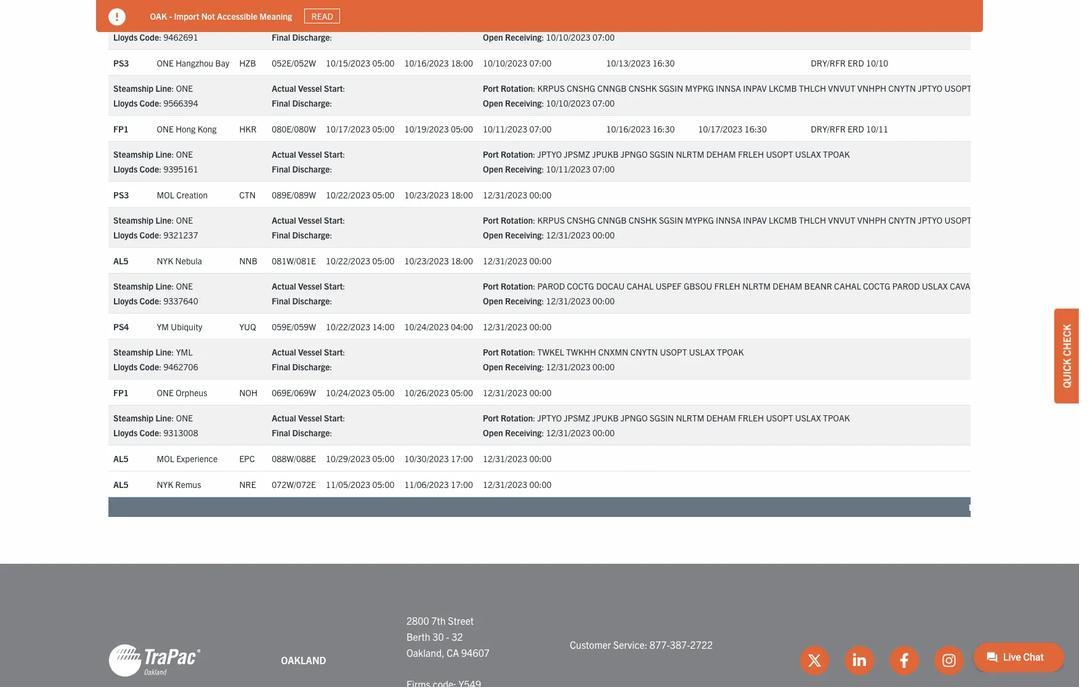 Task type: vqa. For each thing, say whether or not it's contained in the screenshot.


Task type: locate. For each thing, give the bounding box(es) containing it.
al5 down steamship line : one lloyds code : 9313008
[[113, 453, 129, 464]]

actual vessel start : final discharge : down 059e/059w
[[272, 347, 346, 373]]

lloyds
[[113, 32, 138, 43], [113, 98, 138, 109], [113, 164, 138, 175], [113, 230, 138, 241], [113, 296, 138, 307], [113, 362, 138, 373], [113, 427, 138, 439]]

10/17/2023
[[326, 123, 371, 134], [699, 123, 743, 134]]

1 final from the top
[[272, 32, 290, 43]]

port inside port rotation : parod coctg docau cahal uspef gbsou frleh nlrtm deham beanr cahal coctg parod uslax cavan usopt tpoak open receiving : 12/31/2023 00:00
[[483, 281, 499, 292]]

7th
[[432, 615, 446, 627]]

4 vessel from the top
[[298, 215, 322, 226]]

actual down the 081w/081e
[[272, 281, 296, 292]]

discharge up '089e/089w'
[[292, 164, 330, 175]]

code inside steamship line : one lloyds code : 9337640
[[140, 296, 159, 307]]

9462706
[[164, 362, 198, 373]]

final for : 9566394
[[272, 98, 290, 109]]

1 cnshk from the top
[[629, 83, 658, 94]]

lloyds for steamship line : one lloyds code : 9566394
[[113, 98, 138, 109]]

mol for mol creation
[[157, 189, 174, 200]]

1 vertical spatial erd
[[848, 123, 865, 134]]

0 vertical spatial inpav
[[744, 83, 767, 94]]

sgsin for port rotation : jptyo jpsmz jpukb jpngo sgsin nlrtm deham frleh usopt uslax tpoak open receiving : 12/31/2023 00:00
[[650, 413, 675, 424]]

usopt inside port rotation : jptyo jpsmz jpukb jpngo sgsin nlrtm deham frleh usopt uslax tpoak open receiving : 10/11/2023 07:00
[[767, 149, 794, 160]]

1 vertical spatial 10/22/2023
[[326, 255, 371, 266]]

0 vertical spatial cnshk
[[629, 83, 658, 94]]

tpoak inside port rotation : krpus cnshg cnngb cnshk sgsin mypkg innsa inpav lkcmb thlch vnvut vnhph cnytn jptyo usopt uslax tpoak open receiving : 12/31/2023 00:00
[[1002, 215, 1029, 226]]

1 17:00 from the top
[[451, 453, 473, 464]]

start for steamship line : yml lloyds code : 9462691
[[324, 17, 343, 28]]

0 horizontal spatial 10/17/2023
[[326, 123, 371, 134]]

nyk for nyk nebula
[[157, 255, 173, 266]]

0 horizontal spatial cahal
[[627, 281, 654, 292]]

2 jpngo from the top
[[621, 413, 648, 424]]

port
[[483, 83, 499, 94], [483, 149, 499, 160], [483, 215, 499, 226], [483, 281, 499, 292], [483, 347, 499, 358], [483, 413, 499, 424]]

16:30 right the 10/13/2023
[[653, 57, 675, 68]]

1 vertical spatial -
[[446, 631, 450, 643]]

1 mol from the top
[[157, 189, 174, 200]]

1 horizontal spatial 10/17/2023
[[699, 123, 743, 134]]

vnvut
[[829, 83, 856, 94], [829, 215, 856, 226]]

parod left docau
[[538, 281, 565, 292]]

2 vertical spatial frleh
[[739, 413, 765, 424]]

16:30
[[653, 57, 675, 68], [653, 123, 675, 134], [745, 123, 767, 134]]

cnshg inside port rotation : krpus cnshg cnngb cnshk sgsin mypkg innsa inpav lkcmb thlch vnvut vnhph cnytn jptyo usopt uslax tpoak open receiving : 10/10/2023 07:00
[[567, 83, 596, 94]]

sgsin inside the port rotation : jptyo jpsmz jpukb jpngo sgsin nlrtm deham frleh usopt uslax tpoak open receiving : 12/31/2023 00:00
[[650, 413, 675, 424]]

3 discharge from the top
[[292, 164, 330, 175]]

2722
[[691, 639, 713, 651]]

erd left "10/11"
[[848, 123, 865, 134]]

4 actual from the top
[[272, 215, 296, 226]]

0 horizontal spatial -
[[169, 10, 172, 21]]

steamship inside steamship line : one lloyds code : 9337640
[[113, 281, 154, 292]]

nyk left nebula
[[157, 255, 173, 266]]

3 rotation from the top
[[501, 215, 533, 226]]

10/17/2023 right 080e/080w
[[326, 123, 371, 134]]

open
[[483, 32, 503, 43], [483, 98, 503, 109], [483, 164, 503, 175], [483, 230, 503, 241], [483, 296, 503, 307], [483, 362, 503, 373], [483, 427, 503, 439]]

jpsmz inside port rotation : jptyo jpsmz jpukb jpngo sgsin nlrtm deham frleh usopt uslax tpoak open receiving : 10/11/2023 07:00
[[564, 149, 591, 160]]

discharge for : 9566394
[[292, 98, 330, 109]]

2 10/22/2023 05:00 from the top
[[326, 255, 395, 266]]

port rotation : parod coctg docau cahal uspef gbsou frleh nlrtm deham beanr cahal coctg parod uslax cavan usopt tpoak open receiving : 12/31/2023 00:00
[[483, 281, 1035, 307]]

1 vnvut from the top
[[829, 83, 856, 94]]

deham inside the port rotation : jptyo jpsmz jpukb jpngo sgsin nlrtm deham frleh usopt uslax tpoak open receiving : 12/31/2023 00:00
[[707, 413, 737, 424]]

footer containing 2800 7th street
[[0, 564, 1080, 687]]

0 vertical spatial ps3
[[113, 57, 129, 68]]

deham inside port rotation : jptyo jpsmz jpukb jpngo sgsin nlrtm deham frleh usopt uslax tpoak open receiving : 10/11/2023 07:00
[[707, 149, 737, 160]]

16:30 for 10/17/2023 16:30
[[745, 123, 767, 134]]

final up 088w/088e
[[272, 427, 290, 439]]

actual vessel start : final discharge : down '089e/089w'
[[272, 215, 346, 241]]

final up 059e/059w
[[272, 296, 290, 307]]

code inside steamship line : one lloyds code : 9566394
[[140, 98, 159, 109]]

16:30 up port rotation : jptyo jpsmz jpukb jpngo sgsin nlrtm deham frleh usopt uslax tpoak open receiving : 10/11/2023 07:00
[[653, 123, 675, 134]]

0 horizontal spatial 10/24/2023
[[326, 387, 371, 398]]

10/16/2023 18:00
[[405, 57, 473, 68]]

0 vertical spatial cnshg
[[567, 83, 596, 94]]

code up ym
[[140, 296, 159, 307]]

line up '9313008'
[[156, 413, 172, 424]]

1 vertical spatial 10/11/2023
[[546, 164, 591, 175]]

jpukb down port rotation : twkel twkhh cnxmn cnytn usopt uslax tpoak open receiving : 12/31/2023 00:00 at the bottom
[[593, 413, 619, 424]]

2 jpsmz from the top
[[564, 413, 591, 424]]

fp1 for one hong kong
[[113, 123, 129, 134]]

10/30/2023 17:00
[[405, 453, 473, 464]]

port inside port rotation : krpus cnshg cnngb cnshk sgsin mypkg innsa inpav lkcmb thlch vnvut vnhph cnytn jptyo usopt uslax tpoak open receiving : 10/10/2023 07:00
[[483, 83, 499, 94]]

jpngo for 07:00
[[621, 149, 648, 160]]

discharge for : 9395161
[[292, 164, 330, 175]]

5 final from the top
[[272, 296, 290, 307]]

2 18:00 from the top
[[451, 189, 473, 200]]

lloyds inside steamship line : one lloyds code : 9395161
[[113, 164, 138, 175]]

2 start from the top
[[324, 83, 343, 94]]

discharge up '069e/069w'
[[292, 362, 330, 373]]

0 vertical spatial deham
[[707, 149, 737, 160]]

1 vertical spatial thlch
[[800, 215, 827, 226]]

nyk nebula
[[157, 255, 202, 266]]

1 vertical spatial 10/16/2023
[[607, 123, 651, 134]]

1 vertical spatial 17:00
[[451, 479, 473, 490]]

actual vessel start : final discharge : up 080e/080w
[[272, 83, 346, 109]]

2 erd from the top
[[848, 123, 865, 134]]

lloyds for steamship line : one lloyds code : 9313008
[[113, 427, 138, 439]]

1 lkcmb from the top
[[769, 83, 798, 94]]

5 port from the top
[[483, 347, 499, 358]]

krpus inside port rotation : krpus cnshg cnngb cnshk sgsin mypkg innsa inpav lkcmb thlch vnvut vnhph cnytn jptyo usopt uslax tpoak open receiving : 10/10/2023 07:00
[[538, 83, 565, 94]]

nre
[[239, 479, 256, 490]]

00:00 inside the port rotation : jptyo jpsmz jpukb jpngo sgsin nlrtm deham frleh usopt uslax tpoak open receiving : 12/31/2023 00:00
[[593, 427, 615, 439]]

line up 9395161
[[156, 149, 172, 160]]

rotation for port rotation : krpus cnshg cnngb cnshk sgsin mypkg innsa inpav lkcmb thlch vnvut vnhph cnytn jptyo usopt uslax tpoak open receiving : 12/31/2023 00:00
[[501, 215, 533, 226]]

code inside steamship line : yml lloyds code : 9462706
[[140, 362, 159, 373]]

actual down 059e/059w
[[272, 347, 296, 358]]

fp1 down steamship line : yml lloyds code : 9462706
[[113, 387, 129, 398]]

cnshg
[[567, 83, 596, 94], [567, 215, 596, 226]]

10/22/2023 05:00 for 081w/081e
[[326, 255, 395, 266]]

lloyds up ps4
[[113, 296, 138, 307]]

actual for steamship line : one lloyds code : 9313008
[[272, 413, 296, 424]]

10/24/2023 for 10/24/2023 04:00
[[405, 321, 449, 332]]

final down meaning
[[272, 32, 290, 43]]

1 vertical spatial mol
[[157, 453, 174, 464]]

frleh
[[739, 149, 765, 160], [715, 281, 741, 292], [739, 413, 765, 424]]

lloyds down ps4
[[113, 362, 138, 373]]

10/11
[[867, 123, 889, 134]]

4 receiving from the top
[[505, 230, 542, 241]]

docau
[[597, 281, 625, 292]]

12/31/2023 00:00 for 072w/072e
[[483, 479, 552, 490]]

2 rotation from the top
[[501, 149, 533, 160]]

1 vertical spatial jpukb
[[593, 413, 619, 424]]

4 port from the top
[[483, 281, 499, 292]]

nlrtm inside port rotation : parod coctg docau cahal uspef gbsou frleh nlrtm deham beanr cahal coctg parod uslax cavan usopt tpoak open receiving : 12/31/2023 00:00
[[743, 281, 771, 292]]

dry/rfr left "10/11"
[[812, 123, 846, 134]]

1 vertical spatial cnngb
[[598, 215, 627, 226]]

jpukb inside port rotation : jptyo jpsmz jpukb jpngo sgsin nlrtm deham frleh usopt uslax tpoak open receiving : 10/11/2023 07:00
[[593, 149, 619, 160]]

code inside steamship line : one lloyds code : 9321237
[[140, 230, 159, 241]]

10/26/2023 05:00
[[405, 387, 473, 398]]

tpoak
[[1002, 83, 1029, 94], [824, 149, 851, 160], [1002, 215, 1029, 226], [1009, 281, 1035, 292], [718, 347, 744, 358], [824, 413, 851, 424]]

line up 9566394
[[156, 83, 172, 94]]

steamship inside steamship line : one lloyds code : 9395161
[[113, 149, 154, 160]]

1 horizontal spatial parod
[[893, 281, 921, 292]]

3 vessel from the top
[[298, 149, 322, 160]]

- right oak
[[169, 10, 172, 21]]

1 nyk from the top
[[157, 255, 173, 266]]

1 vertical spatial nyk
[[157, 479, 173, 490]]

lloyds left 9395161
[[113, 164, 138, 175]]

nlrtm inside the port rotation : jptyo jpsmz jpukb jpngo sgsin nlrtm deham frleh usopt uslax tpoak open receiving : 12/31/2023 00:00
[[676, 413, 705, 424]]

uslax inside port rotation : krpus cnshg cnngb cnshk sgsin mypkg innsa inpav lkcmb thlch vnvut vnhph cnytn jptyo usopt uslax tpoak open receiving : 12/31/2023 00:00
[[974, 215, 1000, 226]]

krpus
[[538, 83, 565, 94], [538, 215, 565, 226]]

uslax inside port rotation : twkel twkhh cnxmn cnytn usopt uslax tpoak open receiving : 12/31/2023 00:00
[[690, 347, 716, 358]]

code left '9313008'
[[140, 427, 159, 439]]

0 vertical spatial cnngb
[[598, 83, 627, 94]]

footer
[[0, 564, 1080, 687]]

vessel down 080e/080w
[[298, 149, 322, 160]]

3 lloyds from the top
[[113, 164, 138, 175]]

line up 9337640
[[156, 281, 172, 292]]

2 ps3 from the top
[[113, 189, 129, 200]]

2 fp1 from the top
[[113, 387, 129, 398]]

sgsin inside port rotation : jptyo jpsmz jpukb jpngo sgsin nlrtm deham frleh usopt uslax tpoak open receiving : 10/11/2023 07:00
[[650, 149, 675, 160]]

jpngo for 00:00
[[621, 413, 648, 424]]

discharge up 080e/080w
[[292, 98, 330, 109]]

6 start from the top
[[324, 347, 343, 358]]

0 vertical spatial nyk
[[157, 255, 173, 266]]

0 horizontal spatial 10/11/2023
[[483, 123, 528, 134]]

lloyds left the 9321237
[[113, 230, 138, 241]]

7 open from the top
[[483, 427, 503, 439]]

final up 080e/080w
[[272, 98, 290, 109]]

17:00 up 11/06/2023 17:00
[[451, 453, 473, 464]]

10/16/2023 16:30
[[607, 123, 675, 134]]

one inside steamship line : one lloyds code : 9321237
[[176, 215, 193, 226]]

one left orpheus
[[157, 387, 174, 398]]

mol left "creation"
[[157, 189, 174, 200]]

1 vertical spatial mypkg
[[686, 215, 714, 226]]

coctg left docau
[[567, 281, 595, 292]]

10/23/2023 18:00 for 089e/089w
[[405, 189, 473, 200]]

vessel right meaning
[[298, 17, 322, 28]]

2 vertical spatial 10/10/2023
[[546, 98, 591, 109]]

discharge up the 081w/081e
[[292, 230, 330, 241]]

10/22/2023 left 14:00
[[326, 321, 371, 332]]

32
[[452, 631, 463, 643]]

0 horizontal spatial coctg
[[567, 281, 595, 292]]

parod left cavan at the top right
[[893, 281, 921, 292]]

open inside port rotation : jptyo jpsmz jpukb jpngo sgsin nlrtm deham frleh usopt uslax tpoak open receiving : 10/11/2023 07:00
[[483, 164, 503, 175]]

port inside port rotation : krpus cnshg cnngb cnshk sgsin mypkg innsa inpav lkcmb thlch vnvut vnhph cnytn jptyo usopt uslax tpoak open receiving : 12/31/2023 00:00
[[483, 215, 499, 226]]

sgsin for port rotation : krpus cnshg cnngb cnshk sgsin mypkg innsa inpav lkcmb thlch vnvut vnhph cnytn jptyo usopt uslax tpoak open receiving : 10/10/2023 07:00
[[659, 83, 684, 94]]

0 vertical spatial nlrtm
[[676, 149, 705, 160]]

5 actual from the top
[[272, 281, 296, 292]]

final up the 081w/081e
[[272, 230, 290, 241]]

coctg
[[567, 281, 595, 292], [864, 281, 891, 292]]

rotation inside port rotation : parod coctg docau cahal uspef gbsou frleh nlrtm deham beanr cahal coctg parod uslax cavan usopt tpoak open receiving : 12/31/2023 00:00
[[501, 281, 533, 292]]

0 vertical spatial al5
[[113, 255, 129, 266]]

00:00 inside port rotation : krpus cnshg cnngb cnshk sgsin mypkg innsa inpav lkcmb thlch vnvut vnhph cnytn jptyo usopt uslax tpoak open receiving : 12/31/2023 00:00
[[593, 230, 615, 241]]

one up 9395161
[[176, 149, 193, 160]]

actual vessel start : final discharge : for : 9566394
[[272, 83, 346, 109]]

actual for steamship line : one lloyds code : 9566394
[[272, 83, 296, 94]]

lloyds inside steamship line : yml lloyds code : 9462706
[[113, 362, 138, 373]]

lkcmb inside port rotation : krpus cnshg cnngb cnshk sgsin mypkg innsa inpav lkcmb thlch vnvut vnhph cnytn jptyo usopt uslax tpoak open receiving : 10/10/2023 07:00
[[769, 83, 798, 94]]

one up 9566394
[[176, 83, 193, 94]]

orpheus
[[176, 387, 207, 398]]

2 10/23/2023 18:00 from the top
[[405, 255, 473, 266]]

3 code from the top
[[140, 164, 159, 175]]

1 vertical spatial krpus
[[538, 215, 565, 226]]

7 discharge from the top
[[292, 427, 330, 439]]

krpus inside port rotation : krpus cnshg cnngb cnshk sgsin mypkg innsa inpav lkcmb thlch vnvut vnhph cnytn jptyo usopt uslax tpoak open receiving : 12/31/2023 00:00
[[538, 215, 565, 226]]

noh
[[239, 387, 258, 398]]

2 line from the top
[[156, 83, 172, 94]]

discharge up 059e/059w
[[292, 296, 330, 307]]

rotation inside port rotation : jptyo jpsmz jpukb jpngo sgsin nlrtm deham frleh usopt uslax tpoak open receiving : 10/11/2023 07:00
[[501, 149, 533, 160]]

line for 9321237
[[156, 215, 172, 226]]

mypkg inside port rotation : krpus cnshg cnngb cnshk sgsin mypkg innsa inpav lkcmb thlch vnvut vnhph cnytn jptyo usopt uslax tpoak open receiving : 10/10/2023 07:00
[[686, 83, 714, 94]]

0 vertical spatial 10/24/2023
[[405, 321, 449, 332]]

discharge for : 9313008
[[292, 427, 330, 439]]

accessible
[[217, 10, 258, 21]]

1 horizontal spatial 10/24/2023
[[405, 321, 449, 332]]

vessel for steamship line : yml lloyds code : 9462706
[[298, 347, 322, 358]]

2 final from the top
[[272, 98, 290, 109]]

lloyds inside steamship line : one lloyds code : 9321237
[[113, 230, 138, 241]]

10/24/2023 left the 04:00
[[405, 321, 449, 332]]

2 vertical spatial deham
[[707, 413, 737, 424]]

line inside "steamship line : yml lloyds code : 9462691"
[[156, 17, 172, 28]]

2 nyk from the top
[[157, 479, 173, 490]]

lkcmb inside port rotation : krpus cnshg cnngb cnshk sgsin mypkg innsa inpav lkcmb thlch vnvut vnhph cnytn jptyo usopt uslax tpoak open receiving : 12/31/2023 00:00
[[769, 215, 798, 226]]

yml for steamship line : yml lloyds code : 9462706
[[176, 347, 193, 358]]

line for 9337640
[[156, 281, 172, 292]]

mol creation
[[157, 189, 208, 200]]

nyk left "remus"
[[157, 479, 173, 490]]

code left 9462706
[[140, 362, 159, 373]]

actual down 080e/080w
[[272, 149, 296, 160]]

erd left 10/10
[[848, 57, 865, 68]]

1 lloyds from the top
[[113, 32, 138, 43]]

0 vertical spatial fp1
[[113, 123, 129, 134]]

2 open from the top
[[483, 98, 503, 109]]

not
[[202, 10, 216, 21]]

actual
[[272, 17, 296, 28], [272, 83, 296, 94], [272, 149, 296, 160], [272, 215, 296, 226], [272, 281, 296, 292], [272, 347, 296, 358], [272, 413, 296, 424]]

fp1
[[113, 123, 129, 134], [113, 387, 129, 398]]

1 vertical spatial cnshk
[[629, 215, 658, 226]]

vessel down '069e/069w'
[[298, 413, 322, 424]]

rotation
[[501, 83, 533, 94], [501, 149, 533, 160], [501, 215, 533, 226], [501, 281, 533, 292], [501, 347, 533, 358], [501, 413, 533, 424]]

1 vertical spatial vnvut
[[829, 215, 856, 226]]

0 vertical spatial jpukb
[[593, 149, 619, 160]]

:
[[172, 17, 174, 28], [343, 17, 346, 28], [159, 32, 162, 43], [330, 32, 333, 43], [542, 32, 545, 43], [172, 83, 174, 94], [343, 83, 346, 94], [533, 83, 536, 94], [159, 98, 162, 109], [330, 98, 333, 109], [542, 98, 545, 109], [172, 149, 174, 160], [343, 149, 346, 160], [533, 149, 536, 160], [159, 164, 162, 175], [330, 164, 333, 175], [542, 164, 545, 175], [172, 215, 174, 226], [343, 215, 346, 226], [533, 215, 536, 226], [159, 230, 162, 241], [330, 230, 333, 241], [542, 230, 545, 241], [172, 281, 174, 292], [343, 281, 346, 292], [533, 281, 536, 292], [159, 296, 162, 307], [330, 296, 333, 307], [542, 296, 545, 307], [172, 347, 174, 358], [343, 347, 346, 358], [533, 347, 536, 358], [159, 362, 162, 373], [330, 362, 333, 373], [542, 362, 545, 373], [172, 413, 174, 424], [343, 413, 346, 424], [533, 413, 536, 424], [159, 427, 162, 439], [330, 427, 333, 439], [542, 427, 545, 439], [1041, 502, 1043, 513]]

vnhph inside port rotation : krpus cnshg cnngb cnshk sgsin mypkg innsa inpav lkcmb thlch vnvut vnhph cnytn jptyo usopt uslax tpoak open receiving : 10/10/2023 07:00
[[858, 83, 887, 94]]

port inside the port rotation : jptyo jpsmz jpukb jpngo sgsin nlrtm deham frleh usopt uslax tpoak open receiving : 12/31/2023 00:00
[[483, 413, 499, 424]]

3 open from the top
[[483, 164, 503, 175]]

10/23/2023 18:00
[[405, 189, 473, 200], [405, 255, 473, 266]]

10/11/2023 07:00
[[483, 123, 552, 134]]

1 rotation from the top
[[501, 83, 533, 94]]

cnytn inside port rotation : krpus cnshg cnngb cnshk sgsin mypkg innsa inpav lkcmb thlch vnvut vnhph cnytn jptyo usopt uslax tpoak open receiving : 12/31/2023 00:00
[[889, 215, 917, 226]]

cnytn
[[889, 83, 917, 94], [889, 215, 917, 226], [631, 347, 658, 358]]

5 lloyds from the top
[[113, 296, 138, 307]]

5 start from the top
[[324, 281, 343, 292]]

actual vessel start : final discharge : up 052e/052w
[[272, 17, 346, 43]]

mol
[[157, 189, 174, 200], [157, 453, 174, 464]]

thlch for : 10/10/2023 07:00
[[800, 83, 827, 94]]

line inside steamship line : one lloyds code : 9566394
[[156, 83, 172, 94]]

jptyo inside the port rotation : jptyo jpsmz jpukb jpngo sgsin nlrtm deham frleh usopt uslax tpoak open receiving : 12/31/2023 00:00
[[538, 413, 562, 424]]

1 vertical spatial jpsmz
[[564, 413, 591, 424]]

1 actual from the top
[[272, 17, 296, 28]]

0 vertical spatial thlch
[[800, 83, 827, 94]]

cahal right the "beanr"
[[835, 281, 862, 292]]

line inside steamship line : one lloyds code : 9313008
[[156, 413, 172, 424]]

11/06/2023
[[405, 479, 449, 490]]

steamship inside steamship line : one lloyds code : 9566394
[[113, 83, 154, 94]]

1 10/23/2023 from the top
[[405, 189, 449, 200]]

actual for steamship line : yml lloyds code : 9462691
[[272, 17, 296, 28]]

7 line from the top
[[156, 413, 172, 424]]

10/24/2023 right '069e/069w'
[[326, 387, 371, 398]]

lloyds for steamship line : yml lloyds code : 9462691
[[113, 32, 138, 43]]

0 vertical spatial jpsmz
[[564, 149, 591, 160]]

4 steamship from the top
[[113, 215, 154, 226]]

10/10/2023 up the 10/11/2023 07:00 in the top of the page
[[546, 98, 591, 109]]

16:30 for 10/13/2023 16:30
[[653, 57, 675, 68]]

0 vertical spatial 10/23/2023 18:00
[[405, 189, 473, 200]]

discharge for : 9337640
[[292, 296, 330, 307]]

5 line from the top
[[156, 281, 172, 292]]

1 vertical spatial lkcmb
[[769, 215, 798, 226]]

mol up nyk remus
[[157, 453, 174, 464]]

2 receiving from the top
[[505, 98, 542, 109]]

6 actual vessel start : final discharge : from the top
[[272, 347, 346, 373]]

code inside "steamship line : yml lloyds code : 9462691"
[[140, 32, 159, 43]]

oakland image
[[108, 644, 201, 678]]

2 cnngb from the top
[[598, 215, 627, 226]]

steamship line : one lloyds code : 9566394
[[113, 83, 198, 109]]

1 vertical spatial nlrtm
[[743, 281, 771, 292]]

line up the 9321237
[[156, 215, 172, 226]]

line inside steamship line : one lloyds code : 9337640
[[156, 281, 172, 292]]

05:00 for 089e/089w
[[373, 189, 395, 200]]

1 10/17/2023 from the left
[[326, 123, 371, 134]]

uslax inside port rotation : krpus cnshg cnngb cnshk sgsin mypkg innsa inpav lkcmb thlch vnvut vnhph cnytn jptyo usopt uslax tpoak open receiving : 10/10/2023 07:00
[[974, 83, 1000, 94]]

yml inside steamship line : yml lloyds code : 9462706
[[176, 347, 193, 358]]

dry/rfr erd 10/10
[[812, 57, 889, 68]]

import
[[174, 10, 200, 21]]

cnshk inside port rotation : krpus cnshg cnngb cnshk sgsin mypkg innsa inpav lkcmb thlch vnvut vnhph cnytn jptyo usopt uslax tpoak open receiving : 12/31/2023 00:00
[[629, 215, 658, 226]]

10/22/2023 14:00
[[326, 321, 395, 332]]

jpsmz for 10/11/2023
[[564, 149, 591, 160]]

1 dry/rfr from the top
[[812, 57, 846, 68]]

1 innsa from the top
[[716, 83, 742, 94]]

6 code from the top
[[140, 362, 159, 373]]

4 discharge from the top
[[292, 230, 330, 241]]

1 fp1 from the top
[[113, 123, 129, 134]]

10/10/2023 down open receiving : 10/10/2023 07:00
[[483, 57, 528, 68]]

2 cnshk from the top
[[629, 215, 658, 226]]

cavan
[[951, 281, 977, 292]]

line up 9462706
[[156, 347, 172, 358]]

line inside steamship line : one lloyds code : 9395161
[[156, 149, 172, 160]]

fp1 down steamship line : one lloyds code : 9566394
[[113, 123, 129, 134]]

open receiving : 10/10/2023 07:00
[[483, 32, 615, 43]]

lloyds inside "steamship line : yml lloyds code : 9462691"
[[113, 32, 138, 43]]

17:00
[[451, 453, 473, 464], [451, 479, 473, 490]]

ps3 up steamship line : one lloyds code : 9321237
[[113, 189, 129, 200]]

0 vertical spatial mypkg
[[686, 83, 714, 94]]

0 vertical spatial jpngo
[[621, 149, 648, 160]]

al5 up steamship line : one lloyds code : 9337640
[[113, 255, 129, 266]]

jpukb down 10/16/2023 16:30
[[593, 149, 619, 160]]

open inside port rotation : krpus cnshg cnngb cnshk sgsin mypkg innsa inpav lkcmb thlch vnvut vnhph cnytn jptyo usopt uslax tpoak open receiving : 10/10/2023 07:00
[[483, 98, 503, 109]]

vessel down '089e/089w'
[[298, 215, 322, 226]]

final for : 9321237
[[272, 230, 290, 241]]

0 vertical spatial cnytn
[[889, 83, 917, 94]]

10/10/2023
[[546, 32, 591, 43], [483, 57, 528, 68], [546, 98, 591, 109]]

al5 left nyk remus
[[113, 479, 129, 490]]

1 vertical spatial deham
[[773, 281, 803, 292]]

receiving inside port rotation : twkel twkhh cnxmn cnytn usopt uslax tpoak open receiving : 12/31/2023 00:00
[[505, 362, 542, 373]]

1 vertical spatial 10/23/2023 18:00
[[405, 255, 473, 266]]

0 vertical spatial vnhph
[[858, 83, 887, 94]]

code
[[140, 32, 159, 43], [140, 98, 159, 109], [140, 164, 159, 175], [140, 230, 159, 241], [140, 296, 159, 307], [140, 362, 159, 373], [140, 427, 159, 439]]

1 vertical spatial cnshg
[[567, 215, 596, 226]]

sgsin inside port rotation : krpus cnshg cnngb cnshk sgsin mypkg innsa inpav lkcmb thlch vnvut vnhph cnytn jptyo usopt uslax tpoak open receiving : 12/31/2023 00:00
[[659, 215, 684, 226]]

port for port rotation : jptyo jpsmz jpukb jpngo sgsin nlrtm deham frleh usopt uslax tpoak open receiving : 12/31/2023 00:00
[[483, 413, 499, 424]]

5 12/31/2023 00:00 from the top
[[483, 453, 552, 464]]

10/17/2023 down port rotation : krpus cnshg cnngb cnshk sgsin mypkg innsa inpav lkcmb thlch vnvut vnhph cnytn jptyo usopt uslax tpoak open receiving : 10/10/2023 07:00
[[699, 123, 743, 134]]

1 vertical spatial ps3
[[113, 189, 129, 200]]

lloyds left '9313008'
[[113, 427, 138, 439]]

ctn
[[239, 189, 256, 200]]

2 innsa from the top
[[716, 215, 742, 226]]

ps4
[[113, 321, 129, 332]]

7 final from the top
[[272, 427, 290, 439]]

parod
[[538, 281, 565, 292], [893, 281, 921, 292]]

1 10/23/2023 18:00 from the top
[[405, 189, 473, 200]]

nlrtm inside port rotation : jptyo jpsmz jpukb jpngo sgsin nlrtm deham frleh usopt uslax tpoak open receiving : 10/11/2023 07:00
[[676, 149, 705, 160]]

2 vnhph from the top
[[858, 215, 887, 226]]

frleh for port rotation : jptyo jpsmz jpukb jpngo sgsin nlrtm deham frleh usopt uslax tpoak open receiving : 12/31/2023 00:00
[[739, 413, 765, 424]]

1 vertical spatial jpngo
[[621, 413, 648, 424]]

innsa
[[716, 83, 742, 94], [716, 215, 742, 226]]

rotation for port rotation : jptyo jpsmz jpukb jpngo sgsin nlrtm deham frleh usopt uslax tpoak open receiving : 12/31/2023 00:00
[[501, 413, 533, 424]]

ps3 down solid image
[[113, 57, 129, 68]]

rotation for port rotation : jptyo jpsmz jpukb jpngo sgsin nlrtm deham frleh usopt uslax tpoak open receiving : 10/11/2023 07:00
[[501, 149, 533, 160]]

1 vertical spatial 10/22/2023 05:00
[[326, 255, 395, 266]]

7 start from the top
[[324, 413, 343, 424]]

0 vertical spatial innsa
[[716, 83, 742, 94]]

05:00 for 069e/069w
[[373, 387, 395, 398]]

7 steamship from the top
[[113, 413, 154, 424]]

10/22/2023 for 059e/059w
[[326, 321, 371, 332]]

3 actual vessel start : final discharge : from the top
[[272, 149, 346, 175]]

discharge
[[292, 32, 330, 43], [292, 98, 330, 109], [292, 164, 330, 175], [292, 230, 330, 241], [292, 296, 330, 307], [292, 362, 330, 373], [292, 427, 330, 439]]

code left 9395161
[[140, 164, 159, 175]]

07:00
[[593, 32, 615, 43], [530, 57, 552, 68], [593, 98, 615, 109], [530, 123, 552, 134], [593, 164, 615, 175]]

cnytn inside port rotation : krpus cnshg cnngb cnshk sgsin mypkg innsa inpav lkcmb thlch vnvut vnhph cnytn jptyo usopt uslax tpoak open receiving : 10/10/2023 07:00
[[889, 83, 917, 94]]

1 vertical spatial yml
[[176, 347, 193, 358]]

actual down 052e/052w
[[272, 83, 296, 94]]

steamship for steamship line : one lloyds code : 9566394
[[113, 83, 154, 94]]

6 receiving from the top
[[505, 362, 542, 373]]

2 vertical spatial 10/22/2023
[[326, 321, 371, 332]]

line for 9395161
[[156, 149, 172, 160]]

16:30 down port rotation : krpus cnshg cnngb cnshk sgsin mypkg innsa inpav lkcmb thlch vnvut vnhph cnytn jptyo usopt uslax tpoak open receiving : 10/10/2023 07:00
[[745, 123, 767, 134]]

ym
[[157, 321, 169, 332]]

2 discharge from the top
[[292, 98, 330, 109]]

1 vertical spatial inpav
[[744, 215, 767, 226]]

1 coctg from the left
[[567, 281, 595, 292]]

deham
[[707, 149, 737, 160], [773, 281, 803, 292], [707, 413, 737, 424]]

one inside steamship line : one lloyds code : 9566394
[[176, 83, 193, 94]]

5 receiving from the top
[[505, 296, 542, 307]]

1 vertical spatial al5
[[113, 453, 129, 464]]

discharge down "read"
[[292, 32, 330, 43]]

1 jpukb from the top
[[593, 149, 619, 160]]

1 vertical spatial cnytn
[[889, 215, 917, 226]]

thlch inside port rotation : krpus cnshg cnngb cnshk sgsin mypkg innsa inpav lkcmb thlch vnvut vnhph cnytn jptyo usopt uslax tpoak open receiving : 10/10/2023 07:00
[[800, 83, 827, 94]]

code for : 9462691
[[140, 32, 159, 43]]

4 lloyds from the top
[[113, 230, 138, 241]]

5 rotation from the top
[[501, 347, 533, 358]]

code for : 9337640
[[140, 296, 159, 307]]

vessel
[[298, 17, 322, 28], [298, 83, 322, 94], [298, 149, 322, 160], [298, 215, 322, 226], [298, 281, 322, 292], [298, 347, 322, 358], [298, 413, 322, 424]]

0 vertical spatial dry/rfr
[[812, 57, 846, 68]]

0 vertical spatial lkcmb
[[769, 83, 798, 94]]

cnngb inside port rotation : krpus cnshg cnngb cnshk sgsin mypkg innsa inpav lkcmb thlch vnvut vnhph cnytn jptyo usopt uslax tpoak open receiving : 12/31/2023 00:00
[[598, 215, 627, 226]]

usopt inside port rotation : krpus cnshg cnngb cnshk sgsin mypkg innsa inpav lkcmb thlch vnvut vnhph cnytn jptyo usopt uslax tpoak open receiving : 10/10/2023 07:00
[[945, 83, 972, 94]]

2 12/31/2023 00:00 from the top
[[483, 255, 552, 266]]

vessel down 059e/059w
[[298, 347, 322, 358]]

displayed
[[1002, 502, 1040, 513]]

1 12/31/2023 00:00 from the top
[[483, 189, 552, 200]]

code for : 9462706
[[140, 362, 159, 373]]

0 vertical spatial mol
[[157, 189, 174, 200]]

1 vertical spatial 10/23/2023
[[405, 255, 449, 266]]

inpav for : 12/31/2023 00:00
[[744, 215, 767, 226]]

10/10/2023 07:00
[[483, 57, 552, 68]]

actual left "read"
[[272, 17, 296, 28]]

code left 9566394
[[140, 98, 159, 109]]

lloyds for steamship line : one lloyds code : 9337640
[[113, 296, 138, 307]]

17:00 down 10/30/2023 17:00
[[451, 479, 473, 490]]

0 vertical spatial krpus
[[538, 83, 565, 94]]

actual vessel start : final discharge : down '069e/069w'
[[272, 413, 346, 439]]

0 vertical spatial 10/22/2023
[[326, 189, 371, 200]]

yml up 9462691
[[176, 17, 193, 28]]

steamship for steamship line : yml lloyds code : 9462691
[[113, 17, 154, 28]]

080e/080w
[[272, 123, 316, 134]]

lloyds left 9566394
[[113, 98, 138, 109]]

vnvut for port rotation : krpus cnshg cnngb cnshk sgsin mypkg innsa inpav lkcmb thlch vnvut vnhph cnytn jptyo usopt uslax tpoak open receiving : 12/31/2023 00:00
[[829, 215, 856, 226]]

17:00 for 11/06/2023 17:00
[[451, 479, 473, 490]]

1 erd from the top
[[848, 57, 865, 68]]

jpukb inside the port rotation : jptyo jpsmz jpukb jpngo sgsin nlrtm deham frleh usopt uslax tpoak open receiving : 12/31/2023 00:00
[[593, 413, 619, 424]]

one inside steamship line : one lloyds code : 9313008
[[176, 413, 193, 424]]

10/17/2023 for 10/17/2023 16:30
[[699, 123, 743, 134]]

2 vertical spatial cnytn
[[631, 347, 658, 358]]

2 vertical spatial 18:00
[[451, 255, 473, 266]]

4 start from the top
[[324, 215, 343, 226]]

00:00 inside port rotation : twkel twkhh cnxmn cnytn usopt uslax tpoak open receiving : 12/31/2023 00:00
[[593, 362, 615, 373]]

2 inpav from the top
[[744, 215, 767, 226]]

4 final from the top
[[272, 230, 290, 241]]

actual vessel start : final discharge : up '089e/089w'
[[272, 149, 346, 175]]

- right the 30 at left bottom
[[446, 631, 450, 643]]

records displayed :
[[969, 502, 1045, 513]]

one up 9337640
[[176, 281, 193, 292]]

1 horizontal spatial 10/16/2023
[[607, 123, 651, 134]]

10/24/2023 05:00
[[326, 387, 395, 398]]

9566394
[[164, 98, 198, 109]]

1 horizontal spatial -
[[446, 631, 450, 643]]

cnngb for : 10/10/2023 07:00
[[598, 83, 627, 94]]

usopt inside port rotation : parod coctg docau cahal uspef gbsou frleh nlrtm deham beanr cahal coctg parod uslax cavan usopt tpoak open receiving : 12/31/2023 00:00
[[979, 281, 1007, 292]]

cnshg inside port rotation : krpus cnshg cnngb cnshk sgsin mypkg innsa inpav lkcmb thlch vnvut vnhph cnytn jptyo usopt uslax tpoak open receiving : 12/31/2023 00:00
[[567, 215, 596, 226]]

1 vertical spatial fp1
[[113, 387, 129, 398]]

line inside steamship line : yml lloyds code : 9462706
[[156, 347, 172, 358]]

1 start from the top
[[324, 17, 343, 28]]

actual for steamship line : one lloyds code : 9337640
[[272, 281, 296, 292]]

1 vertical spatial 10/24/2023
[[326, 387, 371, 398]]

cnshg for 12/31/2023
[[567, 215, 596, 226]]

1 mypkg from the top
[[686, 83, 714, 94]]

3 port from the top
[[483, 215, 499, 226]]

rotation for port rotation : krpus cnshg cnngb cnshk sgsin mypkg innsa inpav lkcmb thlch vnvut vnhph cnytn jptyo usopt uslax tpoak open receiving : 10/10/2023 07:00
[[501, 83, 533, 94]]

07:00 inside port rotation : krpus cnshg cnngb cnshk sgsin mypkg innsa inpav lkcmb thlch vnvut vnhph cnytn jptyo usopt uslax tpoak open receiving : 10/10/2023 07:00
[[593, 98, 615, 109]]

dry/rfr left 10/10
[[812, 57, 846, 68]]

frleh inside port rotation : parod coctg docau cahal uspef gbsou frleh nlrtm deham beanr cahal coctg parod uslax cavan usopt tpoak open receiving : 12/31/2023 00:00
[[715, 281, 741, 292]]

0 vertical spatial yml
[[176, 17, 193, 28]]

lloyds inside steamship line : one lloyds code : 9566394
[[113, 98, 138, 109]]

2 mol from the top
[[157, 453, 174, 464]]

10/24/2023 04:00
[[405, 321, 473, 332]]

erd for 10/11
[[848, 123, 865, 134]]

lkcmb for 00:00
[[769, 215, 798, 226]]

2 actual vessel start : final discharge : from the top
[[272, 83, 346, 109]]

1 vertical spatial dry/rfr
[[812, 123, 846, 134]]

yml up 9462706
[[176, 347, 193, 358]]

nlrtm for : 12/31/2023 00:00
[[676, 413, 705, 424]]

0 vertical spatial 10/16/2023
[[405, 57, 449, 68]]

10/30/2023
[[405, 453, 449, 464]]

0 vertical spatial 10/22/2023 05:00
[[326, 189, 395, 200]]

10/23/2023 18:00 for 081w/081e
[[405, 255, 473, 266]]

3 10/22/2023 from the top
[[326, 321, 371, 332]]

1 horizontal spatial 10/11/2023
[[546, 164, 591, 175]]

one up the 9321237
[[176, 215, 193, 226]]

9395161
[[164, 164, 198, 175]]

cnytn inside port rotation : twkel twkhh cnxmn cnytn usopt uslax tpoak open receiving : 12/31/2023 00:00
[[631, 347, 658, 358]]

port inside port rotation : jptyo jpsmz jpukb jpngo sgsin nlrtm deham frleh usopt uslax tpoak open receiving : 10/11/2023 07:00
[[483, 149, 499, 160]]

usopt inside the port rotation : jptyo jpsmz jpukb jpngo sgsin nlrtm deham frleh usopt uslax tpoak open receiving : 12/31/2023 00:00
[[767, 413, 794, 424]]

thlch
[[800, 83, 827, 94], [800, 215, 827, 226]]

final up '069e/069w'
[[272, 362, 290, 373]]

1 steamship from the top
[[113, 17, 154, 28]]

receiving inside port rotation : krpus cnshg cnngb cnshk sgsin mypkg innsa inpav lkcmb thlch vnvut vnhph cnytn jptyo usopt uslax tpoak open receiving : 12/31/2023 00:00
[[505, 230, 542, 241]]

1 vessel from the top
[[298, 17, 322, 28]]

7 actual from the top
[[272, 413, 296, 424]]

-
[[169, 10, 172, 21], [446, 631, 450, 643]]

1 horizontal spatial cahal
[[835, 281, 862, 292]]

line up 9462691
[[156, 17, 172, 28]]

inpav inside port rotation : krpus cnshg cnngb cnshk sgsin mypkg innsa inpav lkcmb thlch vnvut vnhph cnytn jptyo usopt uslax tpoak open receiving : 10/10/2023 07:00
[[744, 83, 767, 94]]

code left the 9321237
[[140, 230, 159, 241]]

0 horizontal spatial 10/16/2023
[[405, 57, 449, 68]]

2 10/17/2023 from the left
[[699, 123, 743, 134]]

2 vertical spatial al5
[[113, 479, 129, 490]]

cnshk inside port rotation : krpus cnshg cnngb cnshk sgsin mypkg innsa inpav lkcmb thlch vnvut vnhph cnytn jptyo usopt uslax tpoak open receiving : 10/10/2023 07:00
[[629, 83, 658, 94]]

lloyds inside steamship line : one lloyds code : 9337640
[[113, 296, 138, 307]]

3 final from the top
[[272, 164, 290, 175]]

jpsmz for 12/31/2023
[[564, 413, 591, 424]]

vnvut inside port rotation : krpus cnshg cnngb cnshk sgsin mypkg innsa inpav lkcmb thlch vnvut vnhph cnytn jptyo usopt uslax tpoak open receiving : 12/31/2023 00:00
[[829, 215, 856, 226]]

10/22/2023 for 081w/081e
[[326, 255, 371, 266]]

0 vertical spatial frleh
[[739, 149, 765, 160]]

actual down '069e/069w'
[[272, 413, 296, 424]]

1 vertical spatial 18:00
[[451, 189, 473, 200]]

7 actual vessel start : final discharge : from the top
[[272, 413, 346, 439]]

16:30 for 10/16/2023 16:30
[[653, 123, 675, 134]]

jpngo inside port rotation : jptyo jpsmz jpukb jpngo sgsin nlrtm deham frleh usopt uslax tpoak open receiving : 10/11/2023 07:00
[[621, 149, 648, 160]]

jpngo
[[621, 149, 648, 160], [621, 413, 648, 424]]

2 cnshg from the top
[[567, 215, 596, 226]]

2 vertical spatial nlrtm
[[676, 413, 705, 424]]

10/22/2023 for 089e/089w
[[326, 189, 371, 200]]

steamship line : yml lloyds code : 9462691
[[113, 17, 198, 43]]

code inside steamship line : one lloyds code : 9395161
[[140, 164, 159, 175]]

10/10/2023 up the "10/10/2023 07:00"
[[546, 32, 591, 43]]

0 vertical spatial 18:00
[[451, 57, 473, 68]]

10/26/2023
[[405, 387, 449, 398]]

cnshk for 00:00
[[629, 215, 658, 226]]

1 actual vessel start : final discharge : from the top
[[272, 17, 346, 43]]

oak
[[150, 10, 168, 21]]

1 vertical spatial vnhph
[[858, 215, 887, 226]]

2 krpus from the top
[[538, 215, 565, 226]]

receiving inside port rotation : jptyo jpsmz jpukb jpngo sgsin nlrtm deham frleh usopt uslax tpoak open receiving : 10/11/2023 07:00
[[505, 164, 542, 175]]

2 lkcmb from the top
[[769, 215, 798, 226]]

1 jpngo from the top
[[621, 149, 648, 160]]

code down oak
[[140, 32, 159, 43]]

nyk remus
[[157, 479, 201, 490]]

1 vertical spatial frleh
[[715, 281, 741, 292]]

0 horizontal spatial parod
[[538, 281, 565, 292]]

one up '9313008'
[[176, 413, 193, 424]]

lloyds down solid image
[[113, 32, 138, 43]]

3 steamship from the top
[[113, 149, 154, 160]]

vessel down the 081w/081e
[[298, 281, 322, 292]]

0 vertical spatial vnvut
[[829, 83, 856, 94]]

cnngb for : 12/31/2023 00:00
[[598, 215, 627, 226]]

discharge for : 9321237
[[292, 230, 330, 241]]

387-
[[670, 639, 691, 651]]

cahal left uspef
[[627, 281, 654, 292]]

5 steamship from the top
[[113, 281, 154, 292]]

receiving
[[505, 32, 542, 43], [505, 98, 542, 109], [505, 164, 542, 175], [505, 230, 542, 241], [505, 296, 542, 307], [505, 362, 542, 373], [505, 427, 542, 439]]

1 code from the top
[[140, 32, 159, 43]]

one orpheus
[[157, 387, 207, 398]]

final
[[272, 32, 290, 43], [272, 98, 290, 109], [272, 164, 290, 175], [272, 230, 290, 241], [272, 296, 290, 307], [272, 362, 290, 373], [272, 427, 290, 439]]

1 vertical spatial innsa
[[716, 215, 742, 226]]

1 horizontal spatial coctg
[[864, 281, 891, 292]]

erd
[[848, 57, 865, 68], [848, 123, 865, 134]]

0 vertical spatial 10/23/2023
[[405, 189, 449, 200]]

10/22/2023 right '089e/089w'
[[326, 189, 371, 200]]

actual down '089e/089w'
[[272, 215, 296, 226]]

0 vertical spatial erd
[[848, 57, 865, 68]]

sgsin inside port rotation : krpus cnshg cnngb cnshk sgsin mypkg innsa inpav lkcmb thlch vnvut vnhph cnytn jptyo usopt uslax tpoak open receiving : 10/10/2023 07:00
[[659, 83, 684, 94]]

tpoak inside port rotation : twkel twkhh cnxmn cnytn usopt uslax tpoak open receiving : 12/31/2023 00:00
[[718, 347, 744, 358]]

1 ps3 from the top
[[113, 57, 129, 68]]

actual vessel start : final discharge : for : 9395161
[[272, 149, 346, 175]]

0 vertical spatial 17:00
[[451, 453, 473, 464]]



Task type: describe. For each thing, give the bounding box(es) containing it.
lloyds for steamship line : one lloyds code : 9395161
[[113, 164, 138, 175]]

quick
[[1061, 358, 1074, 388]]

experience
[[176, 453, 218, 464]]

vessel for steamship line : yml lloyds code : 9462691
[[298, 17, 322, 28]]

lloyds for steamship line : one lloyds code : 9321237
[[113, 230, 138, 241]]

steamship line : one lloyds code : 9337640
[[113, 281, 198, 307]]

10/10/2023 inside port rotation : krpus cnshg cnngb cnshk sgsin mypkg innsa inpav lkcmb thlch vnvut vnhph cnytn jptyo usopt uslax tpoak open receiving : 10/10/2023 07:00
[[546, 98, 591, 109]]

line for 9313008
[[156, 413, 172, 424]]

2800
[[407, 615, 429, 627]]

gbsou
[[684, 281, 713, 292]]

12/31/2023 inside port rotation : twkel twkhh cnxmn cnytn usopt uslax tpoak open receiving : 12/31/2023 00:00
[[546, 362, 591, 373]]

081w/081e
[[272, 255, 316, 266]]

10/10
[[867, 57, 889, 68]]

read link
[[305, 9, 341, 24]]

final for : 9337640
[[272, 296, 290, 307]]

94607
[[462, 646, 490, 659]]

final for : 9462691
[[272, 32, 290, 43]]

beanr
[[805, 281, 833, 292]]

tpoak inside the port rotation : jptyo jpsmz jpukb jpngo sgsin nlrtm deham frleh usopt uslax tpoak open receiving : 12/31/2023 00:00
[[824, 413, 851, 424]]

twkhh
[[567, 347, 597, 358]]

start for steamship line : one lloyds code : 9321237
[[324, 215, 343, 226]]

actual vessel start : final discharge : for : 9462706
[[272, 347, 346, 373]]

frleh for port rotation : jptyo jpsmz jpukb jpngo sgsin nlrtm deham frleh usopt uslax tpoak open receiving : 10/11/2023 07:00
[[739, 149, 765, 160]]

discharge for : 9462706
[[292, 362, 330, 373]]

al5 for nyk remus
[[113, 479, 129, 490]]

10/29/2023 05:00
[[326, 453, 395, 464]]

12/31/2023 inside port rotation : parod coctg docau cahal uspef gbsou frleh nlrtm deham beanr cahal coctg parod uslax cavan usopt tpoak open receiving : 12/31/2023 00:00
[[546, 296, 591, 307]]

receiving inside port rotation : krpus cnshg cnngb cnshk sgsin mypkg innsa inpav lkcmb thlch vnvut vnhph cnytn jptyo usopt uslax tpoak open receiving : 10/10/2023 07:00
[[505, 98, 542, 109]]

2800 7th street berth 30 - 32 oakland, ca 94607
[[407, 615, 490, 659]]

12/31/2023 00:00 for 059e/059w
[[483, 321, 552, 332]]

discharge for : 9462691
[[292, 32, 330, 43]]

07:00 inside port rotation : jptyo jpsmz jpukb jpngo sgsin nlrtm deham frleh usopt uslax tpoak open receiving : 10/11/2023 07:00
[[593, 164, 615, 175]]

port for port rotation : jptyo jpsmz jpukb jpngo sgsin nlrtm deham frleh usopt uslax tpoak open receiving : 10/11/2023 07:00
[[483, 149, 499, 160]]

jptyo inside port rotation : krpus cnshg cnngb cnshk sgsin mypkg innsa inpav lkcmb thlch vnvut vnhph cnytn jptyo usopt uslax tpoak open receiving : 12/31/2023 00:00
[[919, 215, 943, 226]]

10/15/2023
[[326, 57, 371, 68]]

quick check link
[[1055, 309, 1080, 403]]

usopt inside port rotation : twkel twkhh cnxmn cnytn usopt uslax tpoak open receiving : 12/31/2023 00:00
[[660, 347, 688, 358]]

10/24/2023 for 10/24/2023 05:00
[[326, 387, 371, 398]]

receiving inside the port rotation : jptyo jpsmz jpukb jpngo sgsin nlrtm deham frleh usopt uslax tpoak open receiving : 12/31/2023 00:00
[[505, 427, 542, 439]]

vessel for steamship line : one lloyds code : 9566394
[[298, 83, 322, 94]]

2 parod from the left
[[893, 281, 921, 292]]

uslax inside port rotation : parod coctg docau cahal uspef gbsou frleh nlrtm deham beanr cahal coctg parod uslax cavan usopt tpoak open receiving : 12/31/2023 00:00
[[923, 281, 949, 292]]

cnxmn
[[599, 347, 629, 358]]

dry/rfr erd 10/11
[[812, 123, 889, 134]]

uslax inside the port rotation : jptyo jpsmz jpukb jpngo sgsin nlrtm deham frleh usopt uslax tpoak open receiving : 12/31/2023 00:00
[[796, 413, 822, 424]]

0 vertical spatial 10/10/2023
[[546, 32, 591, 43]]

quick check
[[1061, 324, 1074, 388]]

18:00 for 081w/081e
[[451, 255, 473, 266]]

krpus for 12/31/2023
[[538, 215, 565, 226]]

actual vessel start : final discharge : for : 9462691
[[272, 17, 346, 43]]

line for 9462691
[[156, 17, 172, 28]]

lloyds for steamship line : yml lloyds code : 9462706
[[113, 362, 138, 373]]

10/17/2023 05:00
[[326, 123, 395, 134]]

one hong kong
[[157, 123, 217, 134]]

tpoak inside port rotation : krpus cnshg cnngb cnshk sgsin mypkg innsa inpav lkcmb thlch vnvut vnhph cnytn jptyo usopt uslax tpoak open receiving : 10/10/2023 07:00
[[1002, 83, 1029, 94]]

12/31/2023 00:00 for 069e/069w
[[483, 387, 552, 398]]

10/15/2023 05:00
[[326, 57, 395, 68]]

steamship line : one lloyds code : 9321237
[[113, 215, 198, 241]]

18:00 for 052e/052w
[[451, 57, 473, 68]]

oakland,
[[407, 646, 445, 659]]

2 coctg from the left
[[864, 281, 891, 292]]

steamship for steamship line : one lloyds code : 9321237
[[113, 215, 154, 226]]

1 open from the top
[[483, 32, 503, 43]]

ym ubiquity
[[157, 321, 202, 332]]

records
[[969, 502, 1001, 513]]

uslax inside port rotation : jptyo jpsmz jpukb jpngo sgsin nlrtm deham frleh usopt uslax tpoak open receiving : 10/11/2023 07:00
[[796, 149, 822, 160]]

yuq
[[239, 321, 256, 332]]

tpoak inside port rotation : jptyo jpsmz jpukb jpngo sgsin nlrtm deham frleh usopt uslax tpoak open receiving : 10/11/2023 07:00
[[824, 149, 851, 160]]

12/31/2023 00:00 for 089e/089w
[[483, 189, 552, 200]]

sgsin for port rotation : krpus cnshg cnngb cnshk sgsin mypkg innsa inpav lkcmb thlch vnvut vnhph cnytn jptyo usopt uslax tpoak open receiving : 12/31/2023 00:00
[[659, 215, 684, 226]]

one hangzhou bay
[[157, 57, 230, 68]]

receiving inside port rotation : parod coctg docau cahal uspef gbsou frleh nlrtm deham beanr cahal coctg parod uslax cavan usopt tpoak open receiving : 12/31/2023 00:00
[[505, 296, 542, 307]]

11/05/2023
[[326, 479, 371, 490]]

remus
[[175, 479, 201, 490]]

ubiquity
[[171, 321, 202, 332]]

tpoak inside port rotation : parod coctg docau cahal uspef gbsou frleh nlrtm deham beanr cahal coctg parod uslax cavan usopt tpoak open receiving : 12/31/2023 00:00
[[1009, 281, 1035, 292]]

877-
[[650, 639, 671, 651]]

jptyo inside port rotation : krpus cnshg cnngb cnshk sgsin mypkg innsa inpav lkcmb thlch vnvut vnhph cnytn jptyo usopt uslax tpoak open receiving : 10/10/2023 07:00
[[919, 83, 943, 94]]

fp1 for one orpheus
[[113, 387, 129, 398]]

hkr
[[239, 123, 257, 134]]

port rotation : krpus cnshg cnngb cnshk sgsin mypkg innsa inpav lkcmb thlch vnvut vnhph cnytn jptyo usopt uslax tpoak open receiving : 10/10/2023 07:00
[[483, 83, 1029, 109]]

10/23/2023 for 081w/081e
[[405, 255, 449, 266]]

05:00 for 052e/052w
[[373, 57, 395, 68]]

0 vertical spatial -
[[169, 10, 172, 21]]

solid image
[[108, 9, 126, 26]]

erd for 10/10
[[848, 57, 865, 68]]

nlrtm for : 10/11/2023 07:00
[[676, 149, 705, 160]]

10/19/2023 05:00
[[405, 123, 473, 134]]

uspef
[[656, 281, 682, 292]]

deham for port rotation : jptyo jpsmz jpukb jpngo sgsin nlrtm deham frleh usopt uslax tpoak open receiving : 10/11/2023 07:00
[[707, 149, 737, 160]]

start for steamship line : one lloyds code : 9395161
[[324, 149, 343, 160]]

ps3 for one hangzhou bay
[[113, 57, 129, 68]]

port for port rotation : parod coctg docau cahal uspef gbsou frleh nlrtm deham beanr cahal coctg parod uslax cavan usopt tpoak open receiving : 12/31/2023 00:00
[[483, 281, 499, 292]]

thlch for : 12/31/2023 00:00
[[800, 215, 827, 226]]

line for 9462706
[[156, 347, 172, 358]]

code for : 9321237
[[140, 230, 159, 241]]

innsa for 07:00
[[716, 83, 742, 94]]

mol experience
[[157, 453, 218, 464]]

berth
[[407, 631, 431, 643]]

1 cahal from the left
[[627, 281, 654, 292]]

al5 for mol experience
[[113, 453, 129, 464]]

kong
[[198, 123, 217, 134]]

rotation for port rotation : parod coctg docau cahal uspef gbsou frleh nlrtm deham beanr cahal coctg parod uslax cavan usopt tpoak open receiving : 12/31/2023 00:00
[[501, 281, 533, 292]]

steamship line : one lloyds code : 9395161
[[113, 149, 198, 175]]

customer service: 877-387-2722
[[570, 639, 713, 651]]

10/22/2023 05:00 for 089e/089w
[[326, 189, 395, 200]]

mypkg for : 12/31/2023 00:00
[[686, 215, 714, 226]]

actual for steamship line : one lloyds code : 9321237
[[272, 215, 296, 226]]

one inside steamship line : one lloyds code : 9337640
[[176, 281, 193, 292]]

vessel for steamship line : one lloyds code : 9395161
[[298, 149, 322, 160]]

deham inside port rotation : parod coctg docau cahal uspef gbsou frleh nlrtm deham beanr cahal coctg parod uslax cavan usopt tpoak open receiving : 12/31/2023 00:00
[[773, 281, 803, 292]]

code for : 9395161
[[140, 164, 159, 175]]

usopt inside port rotation : krpus cnshg cnngb cnshk sgsin mypkg innsa inpav lkcmb thlch vnvut vnhph cnytn jptyo usopt uslax tpoak open receiving : 12/31/2023 00:00
[[945, 215, 972, 226]]

jpukb for 07:00
[[593, 149, 619, 160]]

meaning
[[260, 10, 293, 21]]

10/16/2023 for 10/16/2023 16:30
[[607, 123, 651, 134]]

1 vertical spatial 10/10/2023
[[483, 57, 528, 68]]

9462691
[[164, 32, 198, 43]]

twkel
[[538, 347, 565, 358]]

service:
[[614, 639, 648, 651]]

9321237
[[164, 230, 198, 241]]

10/23/2023 for 089e/089w
[[405, 189, 449, 200]]

cnytn for port rotation : krpus cnshg cnngb cnshk sgsin mypkg innsa inpav lkcmb thlch vnvut vnhph cnytn jptyo usopt uslax tpoak open receiving : 10/10/2023 07:00
[[889, 83, 917, 94]]

one left hangzhou
[[157, 57, 174, 68]]

port rotation : jptyo jpsmz jpukb jpngo sgsin nlrtm deham frleh usopt uslax tpoak open receiving : 12/31/2023 00:00
[[483, 413, 851, 439]]

port for port rotation : twkel twkhh cnxmn cnytn usopt uslax tpoak open receiving : 12/31/2023 00:00
[[483, 347, 499, 358]]

mol for mol experience
[[157, 453, 174, 464]]

actual for steamship line : one lloyds code : 9395161
[[272, 149, 296, 160]]

nnb
[[239, 255, 258, 266]]

krpus for 10/10/2023
[[538, 83, 565, 94]]

088w/088e
[[272, 453, 316, 464]]

10/13/2023 16:30
[[607, 57, 675, 68]]

street
[[448, 615, 474, 627]]

hzb
[[239, 57, 256, 68]]

059e/059w
[[272, 321, 316, 332]]

final for : 9395161
[[272, 164, 290, 175]]

jptyo inside port rotation : jptyo jpsmz jpukb jpngo sgsin nlrtm deham frleh usopt uslax tpoak open receiving : 10/11/2023 07:00
[[538, 149, 562, 160]]

dry/rfr for dry/rfr erd 10/11
[[812, 123, 846, 134]]

10/17/2023 16:30
[[699, 123, 767, 134]]

cnshk for 07:00
[[629, 83, 658, 94]]

creation
[[176, 189, 208, 200]]

hong
[[176, 123, 196, 134]]

one inside steamship line : one lloyds code : 9395161
[[176, 149, 193, 160]]

check
[[1061, 324, 1074, 356]]

12/31/2023 inside port rotation : krpus cnshg cnngb cnshk sgsin mypkg innsa inpav lkcmb thlch vnvut vnhph cnytn jptyo usopt uslax tpoak open receiving : 12/31/2023 00:00
[[546, 230, 591, 241]]

code for : 9313008
[[140, 427, 159, 439]]

mypkg for : 10/10/2023 07:00
[[686, 83, 714, 94]]

oak - import not accessible meaning
[[150, 10, 293, 21]]

- inside the 2800 7th street berth 30 - 32 oakland, ca 94607
[[446, 631, 450, 643]]

0 vertical spatial 10/11/2023
[[483, 123, 528, 134]]

9337640
[[164, 296, 198, 307]]

vessel for steamship line : one lloyds code : 9321237
[[298, 215, 322, 226]]

innsa for 00:00
[[716, 215, 742, 226]]

port rotation : jptyo jpsmz jpukb jpngo sgsin nlrtm deham frleh usopt uslax tpoak open receiving : 10/11/2023 07:00
[[483, 149, 851, 175]]

one left hong
[[157, 123, 174, 134]]

1 receiving from the top
[[505, 32, 542, 43]]

steamship for steamship line : one lloyds code : 9337640
[[113, 281, 154, 292]]

open inside port rotation : krpus cnshg cnngb cnshk sgsin mypkg innsa inpav lkcmb thlch vnvut vnhph cnytn jptyo usopt uslax tpoak open receiving : 12/31/2023 00:00
[[483, 230, 503, 241]]

2 cahal from the left
[[835, 281, 862, 292]]

read
[[312, 10, 334, 22]]

14:00
[[373, 321, 395, 332]]

089e/089w
[[272, 189, 316, 200]]

vnhph for port rotation : krpus cnshg cnngb cnshk sgsin mypkg innsa inpav lkcmb thlch vnvut vnhph cnytn jptyo usopt uslax tpoak open receiving : 10/10/2023 07:00
[[858, 83, 887, 94]]

ca
[[447, 646, 459, 659]]

line for 9566394
[[156, 83, 172, 94]]

nyk for nyk remus
[[157, 479, 173, 490]]

10/13/2023
[[607, 57, 651, 68]]

00:00 inside port rotation : parod coctg docau cahal uspef gbsou frleh nlrtm deham beanr cahal coctg parod uslax cavan usopt tpoak open receiving : 12/31/2023 00:00
[[593, 296, 615, 307]]

bay
[[215, 57, 230, 68]]

final for : 9313008
[[272, 427, 290, 439]]

05:00 for 088w/088e
[[373, 453, 395, 464]]

1 parod from the left
[[538, 281, 565, 292]]

18:00 for 089e/089w
[[451, 189, 473, 200]]

yml for steamship line : yml lloyds code : 9462691
[[176, 17, 193, 28]]

10/11/2023 inside port rotation : jptyo jpsmz jpukb jpngo sgsin nlrtm deham frleh usopt uslax tpoak open receiving : 10/11/2023 07:00
[[546, 164, 591, 175]]

steamship line : one lloyds code : 9313008
[[113, 413, 198, 439]]

069e/069w
[[272, 387, 316, 398]]

actual vessel start : final discharge : for : 9337640
[[272, 281, 346, 307]]

open inside the port rotation : jptyo jpsmz jpukb jpngo sgsin nlrtm deham frleh usopt uslax tpoak open receiving : 12/31/2023 00:00
[[483, 427, 503, 439]]

port rotation : krpus cnshg cnngb cnshk sgsin mypkg innsa inpav lkcmb thlch vnvut vnhph cnytn jptyo usopt uslax tpoak open receiving : 12/31/2023 00:00
[[483, 215, 1029, 241]]

epc
[[239, 453, 255, 464]]

deham for port rotation : jptyo jpsmz jpukb jpngo sgsin nlrtm deham frleh usopt uslax tpoak open receiving : 12/31/2023 00:00
[[707, 413, 737, 424]]

10/19/2023
[[405, 123, 449, 134]]

12/31/2023 inside the port rotation : jptyo jpsmz jpukb jpngo sgsin nlrtm deham frleh usopt uslax tpoak open receiving : 12/31/2023 00:00
[[546, 427, 591, 439]]

072w/072e
[[272, 479, 316, 490]]

open inside port rotation : twkel twkhh cnxmn cnytn usopt uslax tpoak open receiving : 12/31/2023 00:00
[[483, 362, 503, 373]]

open inside port rotation : parod coctg docau cahal uspef gbsou frleh nlrtm deham beanr cahal coctg parod uslax cavan usopt tpoak open receiving : 12/31/2023 00:00
[[483, 296, 503, 307]]

10/29/2023
[[326, 453, 371, 464]]

start for steamship line : one lloyds code : 9337640
[[324, 281, 343, 292]]

vessel for steamship line : one lloyds code : 9313008
[[298, 413, 322, 424]]



